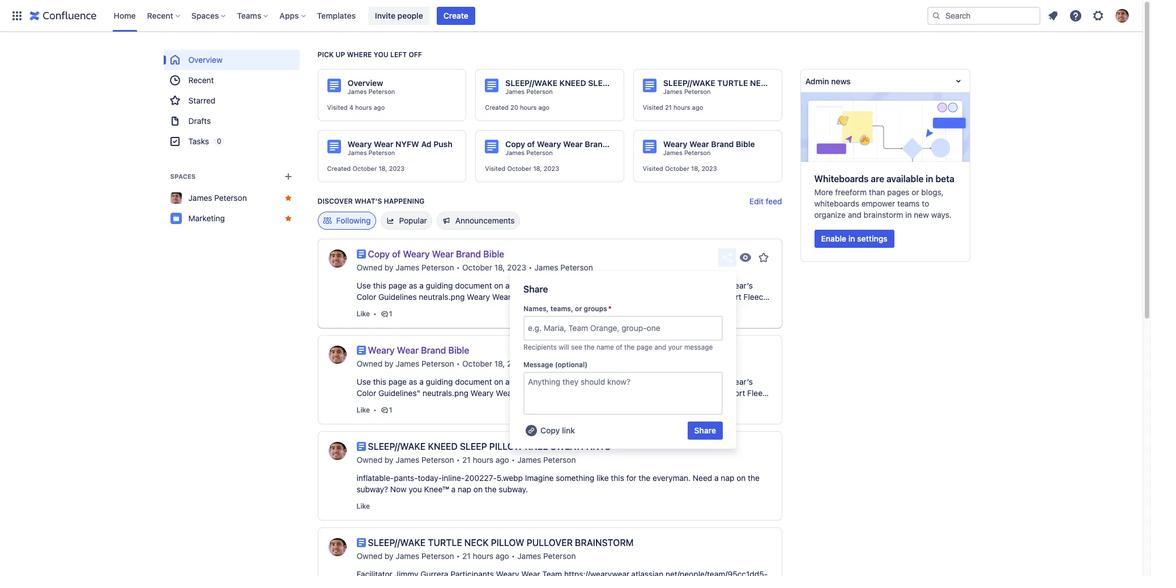 Task type: locate. For each thing, give the bounding box(es) containing it.
1 vertical spatial our
[[681, 400, 693, 410]]

0 horizontal spatial natural
[[622, 400, 647, 410]]

use inside use this page as a guiding document on all things weary wear. remember: wear. sleep. wake weary wear's color guidelines" neutrals.png weary wear's branding is tied to its' materials. our locally sourced comfort fleece comes in neutral tones that we refuse to alter with dyes; allowing for the natural tones of our fabrics to shine. the ww color expa
[[357, 377, 371, 387]]

fleece for weary wear brand bible
[[748, 389, 772, 398]]

this for weary
[[373, 377, 387, 387]]

0 vertical spatial unwatch image
[[739, 251, 752, 265]]

materials. inside use this page as a guiding document on all things weary wear. remember: wear. sleep. wake weary wear's color guidelines" neutrals.png weary wear's branding is tied to its' materials. our locally sourced comfort fleece comes in neutral tones that we refuse to alter with dyes; allowing for the natural tones of our fabrics to shine. the ww color expa
[[605, 389, 641, 398]]

that for wear
[[442, 304, 456, 313]]

0 horizontal spatial the
[[381, 315, 395, 325]]

neutral for of
[[392, 304, 417, 313]]

1 vertical spatial sleep//wake
[[368, 538, 426, 549]]

2 owned from the top
[[357, 359, 383, 369]]

fleece inside use this page as a guiding document on all things weary wear. remember: wear. sleep. wake weary wear's color guidelines neutrals.png weary wear's branding is tied to its' materials. our locally sourced comfort fleece comes in neutral tones that we refuse to alter with artificial dyes; allowing for the natural tones of our fabrics to shine. the ww
[[744, 292, 768, 302]]

dyes; inside use this page as a guiding document on all things weary wear. remember: wear. sleep. wake weary wear's color guidelines" neutrals.png weary wear's branding is tied to its' materials. our locally sourced comfort fleece comes in neutral tones that we refuse to alter with dyes; allowing for the natural tones of our fabrics to shine. the ww color expa
[[542, 400, 561, 410]]

0 horizontal spatial fabrics
[[696, 400, 721, 410]]

in down the guidelines
[[383, 304, 390, 313]]

invite
[[375, 10, 396, 20]]

wake for weary wear brand bible
[[681, 377, 701, 387]]

0 vertical spatial or
[[912, 188, 920, 197]]

ww left comments icon
[[357, 411, 372, 421]]

your
[[669, 343, 683, 352]]

4 owned from the top
[[357, 552, 383, 562]]

allowing
[[595, 304, 625, 313], [564, 400, 593, 410]]

james peterson up created 20 hours ago
[[506, 88, 553, 95]]

21 hours ago button down "sleep//wake kneed sleep pillow knee sweatpants"
[[463, 455, 509, 466]]

james peterson image for weary wear brand bible
[[328, 346, 347, 364]]

all for weary wear brand bible
[[506, 377, 514, 387]]

overview for overview james peterson
[[348, 78, 383, 88]]

2 vertical spatial like
[[357, 503, 370, 511]]

star image
[[757, 251, 771, 265]]

october 18, 2023 button down announcements
[[463, 262, 527, 274]]

1 horizontal spatial visited october 18, 2023
[[643, 165, 717, 172]]

sleep//wake turtle neck pillow pullover brainstorm link
[[368, 538, 636, 549]]

2 1 from the top
[[389, 406, 393, 415]]

1 21 hours ago button from the top
[[463, 455, 509, 466]]

2023 for "james peterson" link below visited 21 hours ago
[[702, 165, 717, 172]]

edit feed
[[750, 197, 782, 206]]

2 owned by james peterson • 21 hours ago • james peterson from the top
[[357, 552, 576, 562]]

james peterson image
[[328, 250, 347, 268], [328, 539, 347, 557]]

comments image
[[380, 406, 389, 415]]

weary wear nyfw ad push james peterson
[[348, 139, 453, 156]]

sleep. up 'one'
[[656, 281, 678, 291]]

21 for sleep//wake turtle neck pillow pullover brainstorm
[[463, 552, 471, 562]]

all for copy of weary wear brand bible
[[506, 281, 514, 291]]

comfort inside use this page as a guiding document on all things weary wear. remember: wear. sleep. wake weary wear's color guidelines neutrals.png weary wear's branding is tied to its' materials. our locally sourced comfort fleece comes in neutral tones that we refuse to alter with artificial dyes; allowing for the natural tones of our fabrics to shine. the ww
[[712, 292, 742, 302]]

of
[[527, 139, 535, 149], [392, 249, 401, 260], [703, 304, 710, 313], [616, 343, 623, 352], [672, 400, 679, 410]]

refuse
[[471, 304, 494, 313], [471, 400, 494, 410]]

comfort for copy of weary wear brand bible
[[712, 292, 742, 302]]

1 vertical spatial for
[[596, 400, 606, 410]]

3 like button from the top
[[357, 503, 370, 512]]

1 for weary
[[389, 406, 393, 415]]

1 visited october 18, 2023 from the left
[[485, 165, 559, 172]]

popular
[[399, 216, 427, 226]]

overview link
[[164, 50, 300, 70]]

james peterson link down pullover
[[518, 551, 576, 563]]

templates link
[[314, 7, 359, 25]]

0 vertical spatial materials.
[[601, 292, 637, 302]]

hours
[[355, 104, 372, 111], [520, 104, 537, 111], [674, 104, 691, 111], [473, 456, 494, 465], [473, 552, 494, 562]]

copy inside copy of weary wear brand bible james peterson
[[506, 139, 525, 149]]

2 that from the top
[[442, 400, 456, 410]]

1 horizontal spatial dyes;
[[573, 304, 593, 313]]

page up the guidelines
[[389, 281, 407, 291]]

2023
[[389, 165, 405, 172], [544, 165, 559, 172], [702, 165, 717, 172], [507, 263, 527, 273], [507, 359, 527, 369]]

peterson up created 20 hours ago
[[527, 88, 553, 95]]

0 vertical spatial overview
[[188, 55, 223, 65]]

hours for 21
[[674, 104, 691, 111]]

a inside use this page as a guiding document on all things weary wear. remember: wear. sleep. wake weary wear's color guidelines" neutrals.png weary wear's branding is tied to its' materials. our locally sourced comfort fleece comes in neutral tones that we refuse to alter with dyes; allowing for the natural tones of our fabrics to shine. the ww color expa
[[420, 377, 424, 387]]

enable in settings
[[822, 234, 888, 244]]

whiteboards
[[815, 174, 869, 184]]

we inside use this page as a guiding document on all things weary wear. remember: wear. sleep. wake weary wear's color guidelines neutrals.png weary wear's branding is tied to its' materials. our locally sourced comfort fleece comes in neutral tones that we refuse to alter with artificial dyes; allowing for the natural tones of our fabrics to shine. the ww
[[459, 304, 469, 313]]

materials. up *
[[601, 292, 637, 302]]

document for wear
[[455, 281, 492, 291]]

0 vertical spatial color
[[357, 292, 376, 302]]

james peterson link
[[348, 88, 395, 96], [506, 88, 553, 96], [664, 88, 711, 96], [348, 149, 395, 157], [506, 149, 553, 157], [664, 149, 711, 157], [164, 188, 300, 209], [396, 262, 454, 274], [535, 262, 593, 274], [396, 359, 454, 370], [535, 359, 593, 370], [396, 455, 454, 466], [518, 455, 576, 466], [396, 551, 454, 563], [518, 551, 576, 563]]

0 vertical spatial refuse
[[471, 304, 494, 313]]

brand
[[585, 139, 608, 149], [712, 139, 734, 149], [456, 249, 481, 260], [421, 346, 446, 356]]

is inside use this page as a guiding document on all things weary wear. remember: wear. sleep. wake weary wear's color guidelines" neutrals.png weary wear's branding is tied to its' materials. our locally sourced comfort fleece comes in neutral tones that we refuse to alter with dyes; allowing for the natural tones of our fabrics to shine. the ww color expa
[[558, 389, 564, 398]]

1 horizontal spatial or
[[912, 188, 920, 197]]

2 vertical spatial page
[[389, 377, 407, 387]]

1 vertical spatial 21
[[463, 456, 471, 465]]

copy
[[506, 139, 525, 149], [368, 249, 390, 260], [541, 426, 560, 436]]

the up 'one'
[[639, 304, 651, 313]]

1 refuse from the top
[[471, 304, 494, 313]]

0 horizontal spatial created
[[327, 165, 351, 172]]

0 vertical spatial 21
[[665, 104, 672, 111]]

0 vertical spatial wake
[[681, 281, 701, 291]]

1 guiding from the top
[[426, 281, 453, 291]]

materials.
[[601, 292, 637, 302], [605, 389, 641, 398]]

october
[[353, 165, 377, 172], [507, 165, 532, 172], [665, 165, 690, 172], [463, 263, 493, 273], [463, 359, 493, 369]]

our up 'one'
[[639, 292, 652, 302]]

on inside use this page as a guiding document on all things weary wear. remember: wear. sleep. wake weary wear's color guidelines" neutrals.png weary wear's branding is tied to its' materials. our locally sourced comfort fleece comes in neutral tones that we refuse to alter with dyes; allowing for the natural tones of our fabrics to shine. the ww color expa
[[494, 377, 504, 387]]

2 21 hours ago button from the top
[[463, 551, 509, 563]]

you down "pants-"
[[409, 485, 422, 495]]

use
[[357, 281, 371, 291], [357, 377, 371, 387]]

2 comes from the top
[[357, 400, 381, 410]]

pillow inside sleep//wake kneed sleep pillow knee sweatpants link
[[490, 442, 523, 452]]

share image left star icon
[[721, 251, 734, 265]]

to up share button
[[723, 400, 730, 410]]

our inside use this page as a guiding document on all things weary wear. remember: wear. sleep. wake weary wear's color guidelines neutrals.png weary wear's branding is tied to its' materials. our locally sourced comfort fleece comes in neutral tones that we refuse to alter with artificial dyes; allowing for the natural tones of our fabrics to shine. the ww
[[639, 292, 652, 302]]

1 october 18, 2023 button from the top
[[463, 262, 527, 274]]

the down group-
[[625, 343, 635, 352]]

recent inside recent link
[[188, 75, 214, 85]]

organize
[[815, 210, 846, 220]]

1 vertical spatial locally
[[658, 389, 682, 398]]

october for "james peterson" link below created 20 hours ago
[[507, 165, 532, 172]]

neutrals.png right guidelines"
[[423, 389, 469, 398]]

alter left names,
[[506, 304, 522, 313]]

in inside use this page as a guiding document on all things weary wear. remember: wear. sleep. wake weary wear's color guidelines" neutrals.png weary wear's branding is tied to its' materials. our locally sourced comfort fleece comes in neutral tones that we refuse to alter with dyes; allowing for the natural tones of our fabrics to shine. the ww color expa
[[383, 400, 390, 410]]

like • for weary
[[357, 406, 377, 415]]

james peterson link up visited 4 hours ago
[[348, 88, 395, 96]]

left
[[391, 50, 407, 59]]

copy of weary wear brand bible james peterson
[[506, 139, 629, 156]]

1 vertical spatial we
[[459, 400, 469, 410]]

sleep.
[[656, 281, 678, 291], [656, 377, 678, 387]]

1 left expa at the left bottom of page
[[389, 406, 393, 415]]

0 vertical spatial spaces
[[191, 10, 219, 20]]

2 sleep. from the top
[[656, 377, 678, 387]]

page
[[389, 281, 407, 291], [637, 343, 653, 352], [389, 377, 407, 387]]

guiding
[[426, 281, 453, 291], [426, 377, 453, 387]]

1 vertical spatial this
[[373, 377, 387, 387]]

1 vertical spatial alter
[[506, 400, 522, 410]]

a inside use this page as a guiding document on all things weary wear. remember: wear. sleep. wake weary wear's color guidelines neutrals.png weary wear's branding is tied to its' materials. our locally sourced comfort fleece comes in neutral tones that we refuse to alter with artificial dyes; allowing for the natural tones of our fabrics to shine. the ww
[[420, 281, 424, 291]]

wake inside use this page as a guiding document on all things weary wear. remember: wear. sleep. wake weary wear's color guidelines" neutrals.png weary wear's branding is tied to its' materials. our locally sourced comfort fleece comes in neutral tones that we refuse to alter with dyes; allowing for the natural tones of our fabrics to shine. the ww color expa
[[681, 377, 701, 387]]

3 by from the top
[[385, 456, 394, 465]]

our inside use this page as a guiding document on all things weary wear. remember: wear. sleep. wake weary wear's color guidelines" neutrals.png weary wear's branding is tied to its' materials. our locally sourced comfort fleece comes in neutral tones that we refuse to alter with dyes; allowing for the natural tones of our fabrics to shine. the ww color expa
[[643, 389, 656, 398]]

more
[[815, 188, 833, 197]]

its' for copy of weary wear brand bible
[[588, 292, 599, 302]]

pages
[[888, 188, 910, 197]]

with for weary wear brand bible
[[524, 400, 540, 410]]

1 horizontal spatial nap
[[721, 474, 735, 483]]

unwatch image
[[739, 251, 752, 265], [739, 444, 752, 457]]

neutrals.png down copy of weary wear brand bible link
[[419, 292, 465, 302]]

confluence image
[[29, 9, 97, 22], [29, 9, 97, 22]]

its' inside use this page as a guiding document on all things weary wear. remember: wear. sleep. wake weary wear's color guidelines neutrals.png weary wear's branding is tied to its' materials. our locally sourced comfort fleece comes in neutral tones that we refuse to alter with artificial dyes; allowing for the natural tones of our fabrics to shine. the ww
[[588, 292, 599, 302]]

is for weary wear brand bible
[[558, 389, 564, 398]]

2 wake from the top
[[681, 377, 701, 387]]

like • for copy
[[357, 310, 377, 319]]

1 vertical spatial recent
[[188, 75, 214, 85]]

1 vertical spatial its'
[[592, 389, 603, 398]]

james peterson link up created 20 hours ago
[[506, 88, 553, 96]]

october 18, 2023 button down recipients at the bottom left of page
[[463, 359, 527, 370]]

1 by from the top
[[385, 263, 394, 273]]

• down turtle
[[457, 552, 460, 562]]

1 vertical spatial comfort
[[715, 389, 746, 398]]

1 owned by james peterson • 21 hours ago • james peterson from the top
[[357, 456, 576, 465]]

peterson up visited 21 hours ago
[[685, 88, 711, 95]]

fabrics up share button
[[696, 400, 721, 410]]

one
[[647, 324, 661, 333]]

message
[[685, 343, 713, 352]]

branding for copy of weary wear brand bible
[[520, 292, 552, 302]]

1 use from the top
[[357, 281, 371, 291]]

1 vertical spatial that
[[442, 400, 456, 410]]

share up names,
[[524, 285, 548, 295]]

color left the guidelines
[[357, 292, 376, 302]]

nyfw
[[396, 139, 419, 149]]

that inside use this page as a guiding document on all things weary wear. remember: wear. sleep. wake weary wear's color guidelines" neutrals.png weary wear's branding is tied to its' materials. our locally sourced comfort fleece comes in neutral tones that we refuse to alter with dyes; allowing for the natural tones of our fabrics to shine. the ww color expa
[[442, 400, 456, 410]]

1 sleep//wake from the top
[[368, 442, 426, 452]]

1 remember: from the top
[[589, 281, 631, 291]]

sleep//wake for sleep//wake turtle neck pillow pullover brainstorm
[[368, 538, 426, 549]]

this
[[373, 281, 387, 291], [373, 377, 387, 387], [611, 474, 625, 483]]

2 vertical spatial color
[[374, 411, 394, 421]]

1 vertical spatial comes
[[357, 400, 381, 410]]

2 all from the top
[[506, 377, 514, 387]]

created for created october 18, 2023
[[327, 165, 351, 172]]

1 down the guidelines
[[389, 310, 393, 319]]

nap right need
[[721, 474, 735, 483]]

pick
[[318, 50, 334, 59]]

1 vertical spatial overview
[[348, 78, 383, 88]]

comes for copy of weary wear brand bible
[[357, 304, 381, 313]]

as inside use this page as a guiding document on all things weary wear. remember: wear. sleep. wake weary wear's color guidelines" neutrals.png weary wear's branding is tied to its' materials. our locally sourced comfort fleece comes in neutral tones that we refuse to alter with dyes; allowing for the natural tones of our fabrics to shine. the ww color expa
[[409, 377, 417, 387]]

visited october 18, 2023
[[485, 165, 559, 172], [643, 165, 717, 172]]

copy inside popup button
[[541, 426, 560, 436]]

1 vertical spatial with
[[524, 400, 540, 410]]

copy for copy of weary wear brand bible
[[368, 249, 390, 260]]

• up inline-
[[457, 456, 460, 465]]

0 vertical spatial dyes;
[[573, 304, 593, 313]]

ago for created 20 hours ago
[[539, 104, 550, 111]]

2 neutral from the top
[[392, 400, 417, 410]]

james peterson for 20
[[506, 88, 553, 95]]

owned by james peterson • 21 hours ago • james peterson down sleep
[[357, 456, 576, 465]]

by for sleep//wake turtle neck pillow pullover brainstorm
[[385, 552, 394, 562]]

like for weary
[[357, 406, 370, 415]]

branding inside use this page as a guiding document on all things weary wear. remember: wear. sleep. wake weary wear's color guidelines neutrals.png weary wear's branding is tied to its' materials. our locally sourced comfort fleece comes in neutral tones that we refuse to alter with artificial dyes; allowing for the natural tones of our fabrics to shine. the ww
[[520, 292, 552, 302]]

fabrics
[[727, 304, 752, 313], [696, 400, 721, 410]]

1 for copy
[[389, 310, 393, 319]]

settings
[[858, 234, 888, 244]]

0 vertical spatial nap
[[721, 474, 735, 483]]

our inside use this page as a guiding document on all things weary wear. remember: wear. sleep. wake weary wear's color guidelines" neutrals.png weary wear's branding is tied to its' materials. our locally sourced comfort fleece comes in neutral tones that we refuse to alter with dyes; allowing for the natural tones of our fabrics to shine. the ww color expa
[[681, 400, 693, 410]]

we
[[459, 304, 469, 313], [459, 400, 469, 410]]

2 vertical spatial copy
[[541, 426, 560, 436]]

0 vertical spatial comfort
[[712, 292, 742, 302]]

james peterson link down turtle
[[396, 551, 454, 563]]

2 alter from the top
[[506, 400, 522, 410]]

materials. inside use this page as a guiding document on all things weary wear. remember: wear. sleep. wake weary wear's color guidelines neutrals.png weary wear's branding is tied to its' materials. our locally sourced comfort fleece comes in neutral tones that we refuse to alter with artificial dyes; allowing for the natural tones of our fabrics to shine. the ww
[[601, 292, 637, 302]]

2 james peterson image from the top
[[328, 443, 347, 461]]

in inside use this page as a guiding document on all things weary wear. remember: wear. sleep. wake weary wear's color guidelines neutrals.png weary wear's branding is tied to its' materials. our locally sourced comfort fleece comes in neutral tones that we refuse to alter with artificial dyes; allowing for the natural tones of our fabrics to shine. the ww
[[383, 304, 390, 313]]

its' inside use this page as a guiding document on all things weary wear. remember: wear. sleep. wake weary wear's color guidelines" neutrals.png weary wear's branding is tied to its' materials. our locally sourced comfort fleece comes in neutral tones that we refuse to alter with dyes; allowing for the natural tones of our fabrics to shine. the ww color expa
[[592, 389, 603, 398]]

Names, teams, or groups e.g. Maria, Team Orange, group-one text field
[[528, 323, 530, 334]]

teams,
[[551, 305, 574, 313]]

0 vertical spatial tied
[[563, 292, 576, 302]]

james peterson image
[[328, 346, 347, 364], [328, 443, 347, 461]]

ago for visited 4 hours ago
[[374, 104, 385, 111]]

1 vertical spatial james peterson image
[[328, 443, 347, 461]]

locally up 'one'
[[655, 292, 678, 302]]

0 vertical spatial with
[[524, 304, 540, 313]]

on inside use this page as a guiding document on all things weary wear. remember: wear. sleep. wake weary wear's color guidelines neutrals.png weary wear's branding is tied to its' materials. our locally sourced comfort fleece comes in neutral tones that we refuse to alter with artificial dyes; allowing for the natural tones of our fabrics to shine. the ww
[[494, 281, 504, 291]]

neutrals.png inside use this page as a guiding document on all things weary wear. remember: wear. sleep. wake weary wear's color guidelines" neutrals.png weary wear's branding is tied to its' materials. our locally sourced comfort fleece comes in neutral tones that we refuse to alter with dyes; allowing for the natural tones of our fabrics to shine. the ww color expa
[[423, 389, 469, 398]]

invite people
[[375, 10, 423, 20]]

2 refuse from the top
[[471, 400, 494, 410]]

1 vertical spatial share
[[695, 426, 716, 436]]

4 by from the top
[[385, 552, 394, 562]]

copy left link
[[541, 426, 560, 436]]

4
[[350, 104, 354, 111]]

0 vertical spatial remember:
[[589, 281, 631, 291]]

remember: down 'name'
[[589, 377, 631, 387]]

0 horizontal spatial copy
[[368, 249, 390, 260]]

tied down (optional)
[[566, 389, 580, 398]]

1 horizontal spatial created
[[485, 104, 509, 111]]

than
[[869, 188, 886, 197]]

james peterson image for sleep//wake kneed sleep pillow knee sweatpants
[[328, 443, 347, 461]]

document
[[455, 281, 492, 291], [455, 377, 492, 387]]

the inside use this page as a guiding document on all things weary wear. remember: wear. sleep. wake weary wear's color guidelines" neutrals.png weary wear's branding is tied to its' materials. our locally sourced comfort fleece comes in neutral tones that we refuse to alter with dyes; allowing for the natural tones of our fabrics to shine. the ww color expa
[[608, 400, 620, 410]]

group containing overview
[[164, 50, 300, 152]]

or inside the whiteboards are available in beta more freeform than pages or blogs, whiteboards empower teams to organize and brainstorm in new ways.
[[912, 188, 920, 197]]

overview up visited 4 hours ago
[[348, 78, 383, 88]]

of inside use this page as a guiding document on all things weary wear. remember: wear. sleep. wake weary wear's color guidelines neutrals.png weary wear's branding is tied to its' materials. our locally sourced comfort fleece comes in neutral tones that we refuse to alter with artificial dyes; allowing for the natural tones of our fabrics to shine. the ww
[[703, 304, 710, 313]]

1 vertical spatial dyes;
[[542, 400, 561, 410]]

admin news button
[[801, 70, 970, 92]]

comes for weary wear brand bible
[[357, 400, 381, 410]]

color for copy of weary wear brand bible
[[357, 292, 376, 302]]

1 owned by james peterson • october 18, 2023 • james peterson from the top
[[357, 263, 593, 273]]

james inside weary wear nyfw ad push james peterson
[[348, 149, 367, 156]]

1 james peterson image from the top
[[328, 250, 347, 268]]

neutrals.png
[[419, 292, 465, 302], [423, 389, 469, 398]]

our up message
[[713, 304, 725, 313]]

use this page as a guiding document on all things weary wear. remember: wear. sleep. wake weary wear's color guidelines" neutrals.png weary wear's branding is tied to its' materials. our locally sourced comfort fleece comes in neutral tones that we refuse to alter with dyes; allowing for the natural tones of our fabrics to shine. the ww color expa
[[357, 377, 772, 421]]

things
[[516, 281, 539, 291], [516, 377, 539, 387]]

branding for weary wear brand bible
[[523, 389, 556, 398]]

like • left comments icon
[[357, 406, 377, 415]]

guiding inside use this page as a guiding document on all things weary wear. remember: wear. sleep. wake weary wear's color guidelines neutrals.png weary wear's branding is tied to its' materials. our locally sourced comfort fleece comes in neutral tones that we refuse to alter with artificial dyes; allowing for the natural tones of our fabrics to shine. the ww
[[426, 281, 453, 291]]

comfort
[[712, 292, 742, 302], [715, 389, 746, 398]]

banner
[[0, 0, 1143, 32]]

as for brand
[[409, 377, 417, 387]]

1 document from the top
[[455, 281, 492, 291]]

1 vertical spatial materials.
[[605, 389, 641, 398]]

like left comments image
[[357, 310, 370, 319]]

in right the enable
[[849, 234, 856, 244]]

blogs,
[[922, 188, 944, 197]]

wear. down (optional)
[[566, 377, 587, 387]]

1
[[389, 310, 393, 319], [389, 406, 393, 415]]

group
[[164, 50, 300, 152]]

wake inside use this page as a guiding document on all things weary wear. remember: wear. sleep. wake weary wear's color guidelines neutrals.png weary wear's branding is tied to its' materials. our locally sourced comfort fleece comes in neutral tones that we refuse to alter with artificial dyes; allowing for the natural tones of our fabrics to shine. the ww
[[681, 281, 701, 291]]

2 with from the top
[[524, 400, 540, 410]]

0 horizontal spatial our
[[681, 400, 693, 410]]

1 vertical spatial neutral
[[392, 400, 417, 410]]

is down message (optional)
[[558, 389, 564, 398]]

neutrals.png inside use this page as a guiding document on all things weary wear. remember: wear. sleep. wake weary wear's color guidelines neutrals.png weary wear's branding is tied to its' materials. our locally sourced comfort fleece comes in neutral tones that we refuse to alter with artificial dyes; allowing for the natural tones of our fabrics to shine. the ww
[[419, 292, 465, 302]]

in down guidelines"
[[383, 400, 390, 410]]

like left comments icon
[[357, 406, 370, 415]]

comes inside use this page as a guiding document on all things weary wear. remember: wear. sleep. wake weary wear's color guidelines" neutrals.png weary wear's branding is tied to its' materials. our locally sourced comfort fleece comes in neutral tones that we refuse to alter with dyes; allowing for the natural tones of our fabrics to shine. the ww color expa
[[357, 400, 381, 410]]

2 visited october 18, 2023 from the left
[[643, 165, 717, 172]]

2 october 18, 2023 button from the top
[[463, 359, 527, 370]]

our for weary wear brand bible
[[643, 389, 656, 398]]

1 like button from the top
[[357, 310, 370, 319]]

1 alter from the top
[[506, 304, 522, 313]]

visited
[[327, 104, 348, 111], [643, 104, 664, 111], [485, 165, 506, 172], [643, 165, 664, 172]]

that up "kneed"
[[442, 400, 456, 410]]

color inside use this page as a guiding document on all things weary wear. remember: wear. sleep. wake weary wear's color guidelines neutrals.png weary wear's branding is tied to its' materials. our locally sourced comfort fleece comes in neutral tones that we refuse to alter with artificial dyes; allowing for the natural tones of our fabrics to shine. the ww
[[357, 292, 376, 302]]

create a space image
[[281, 170, 295, 184]]

2 remember: from the top
[[589, 377, 631, 387]]

created up "discover" on the top of page
[[327, 165, 351, 172]]

to
[[922, 199, 930, 209], [579, 292, 586, 302], [496, 304, 504, 313], [754, 304, 761, 313], [582, 389, 590, 398], [496, 400, 504, 410], [723, 400, 730, 410]]

our down recipients will see the name of the page and your message
[[643, 389, 656, 398]]

is inside use this page as a guiding document on all things weary wear. remember: wear. sleep. wake weary wear's color guidelines neutrals.png weary wear's branding is tied to its' materials. our locally sourced comfort fleece comes in neutral tones that we refuse to alter with artificial dyes; allowing for the natural tones of our fabrics to shine. the ww
[[554, 292, 560, 302]]

0 vertical spatial james peterson image
[[328, 346, 347, 364]]

peterson up use this page as a guiding document on all things weary wear. remember: wear. sleep. wake weary wear's color guidelines neutrals.png weary wear's branding is tied to its' materials. our locally sourced comfort fleece comes in neutral tones that we refuse to alter with artificial dyes; allowing for the natural tones of our fabrics to shine. the ww
[[561, 263, 593, 273]]

1 horizontal spatial and
[[848, 210, 862, 220]]

0 vertical spatial and
[[848, 210, 862, 220]]

0 horizontal spatial you
[[374, 50, 389, 59]]

1 as from the top
[[409, 281, 417, 291]]

pillow right "neck"
[[491, 538, 525, 549]]

james peterson
[[506, 88, 553, 95], [664, 88, 711, 95], [664, 149, 711, 156], [188, 193, 247, 203]]

2 unwatch image from the top
[[739, 444, 752, 457]]

allowing inside use this page as a guiding document on all things weary wear. remember: wear. sleep. wake weary wear's color guidelines neutrals.png weary wear's branding is tied to its' materials. our locally sourced comfort fleece comes in neutral tones that we refuse to alter with artificial dyes; allowing for the natural tones of our fabrics to shine. the ww
[[595, 304, 625, 313]]

you
[[374, 50, 389, 59], [409, 485, 422, 495]]

overview inside overview james peterson
[[348, 78, 383, 88]]

alter inside use this page as a guiding document on all things weary wear. remember: wear. sleep. wake weary wear's color guidelines" neutrals.png weary wear's branding is tied to its' materials. our locally sourced comfort fleece comes in neutral tones that we refuse to alter with dyes; allowing for the natural tones of our fabrics to shine. the ww color expa
[[506, 400, 522, 410]]

1 vertical spatial 21 hours ago button
[[463, 551, 509, 563]]

pillow left "knee"
[[490, 442, 523, 452]]

inflatable-
[[357, 474, 394, 483]]

0 vertical spatial sleep.
[[656, 281, 678, 291]]

1 vertical spatial sourced
[[684, 389, 713, 398]]

0 vertical spatial the
[[381, 315, 395, 325]]

comfort inside use this page as a guiding document on all things weary wear. remember: wear. sleep. wake weary wear's color guidelines" neutrals.png weary wear's branding is tied to its' materials. our locally sourced comfort fleece comes in neutral tones that we refuse to alter with dyes; allowing for the natural tones of our fabrics to shine. the ww color expa
[[715, 389, 746, 398]]

weary wear brand bible up guidelines"
[[368, 346, 470, 356]]

21
[[665, 104, 672, 111], [463, 456, 471, 465], [463, 552, 471, 562]]

2 by from the top
[[385, 359, 394, 369]]

1 that from the top
[[442, 304, 456, 313]]

2 things from the top
[[516, 377, 539, 387]]

what's
[[355, 197, 382, 206]]

1 vertical spatial things
[[516, 377, 539, 387]]

owned by james peterson • 21 hours ago • james peterson down "neck"
[[357, 552, 576, 562]]

1 we from the top
[[459, 304, 469, 313]]

all inside use this page as a guiding document on all things weary wear. remember: wear. sleep. wake weary wear's color guidelines neutrals.png weary wear's branding is tied to its' materials. our locally sourced comfort fleece comes in neutral tones that we refuse to alter with artificial dyes; allowing for the natural tones of our fabrics to shine. the ww
[[506, 281, 514, 291]]

2 as from the top
[[409, 377, 417, 387]]

1 neutral from the top
[[392, 304, 417, 313]]

neutral for wear
[[392, 400, 417, 410]]

sourced
[[680, 292, 710, 302], [684, 389, 713, 398]]

1 comes from the top
[[357, 304, 381, 313]]

subway?
[[357, 485, 388, 495]]

overview up recent link
[[188, 55, 223, 65]]

james peterson down visited 21 hours ago
[[664, 149, 711, 156]]

empower
[[862, 199, 896, 209]]

1 wake from the top
[[681, 281, 701, 291]]

by for sleep//wake kneed sleep pillow knee sweatpants
[[385, 456, 394, 465]]

pillow inside sleep//wake turtle neck pillow pullover brainstorm link
[[491, 538, 525, 549]]

1 vertical spatial use
[[357, 377, 371, 387]]

1 vertical spatial branding
[[523, 389, 556, 398]]

see
[[571, 343, 583, 352]]

peterson inside weary wear nyfw ad push james peterson
[[369, 149, 395, 156]]

1 james peterson image from the top
[[328, 346, 347, 364]]

1 vertical spatial james peterson image
[[328, 539, 347, 557]]

natural inside use this page as a guiding document on all things weary wear. remember: wear. sleep. wake weary wear's color guidelines" neutrals.png weary wear's branding is tied to its' materials. our locally sourced comfort fleece comes in neutral tones that we refuse to alter with dyes; allowing for the natural tones of our fabrics to shine. the ww color expa
[[622, 400, 647, 410]]

neutral inside use this page as a guiding document on all things weary wear. remember: wear. sleep. wake weary wear's color guidelines neutrals.png weary wear's branding is tied to its' materials. our locally sourced comfort fleece comes in neutral tones that we refuse to alter with artificial dyes; allowing for the natural tones of our fabrics to shine. the ww
[[392, 304, 417, 313]]

0 horizontal spatial allowing
[[564, 400, 593, 410]]

dyes; up team
[[573, 304, 593, 313]]

refuse left names,
[[471, 304, 494, 313]]

guiding for bible
[[426, 377, 453, 387]]

1 vertical spatial document
[[455, 377, 492, 387]]

2 like button from the top
[[357, 406, 370, 415]]

remember: inside use this page as a guiding document on all things weary wear. remember: wear. sleep. wake weary wear's color guidelines neutrals.png weary wear's branding is tied to its' materials. our locally sourced comfort fleece comes in neutral tones that we refuse to alter with artificial dyes; allowing for the natural tones of our fabrics to shine. the ww
[[589, 281, 631, 291]]

message (optional)
[[524, 361, 588, 370]]

1 vertical spatial weary wear brand bible
[[368, 346, 470, 356]]

shine. down unwatch image
[[732, 400, 754, 410]]

james peterson link up the today-
[[396, 455, 454, 466]]

page inside use this page as a guiding document on all things weary wear. remember: wear. sleep. wake weary wear's color guidelines" neutrals.png weary wear's branding is tied to its' materials. our locally sourced comfort fleece comes in neutral tones that we refuse to alter with dyes; allowing for the natural tones of our fabrics to shine. the ww color expa
[[389, 377, 407, 387]]

1 unwatch image from the top
[[739, 251, 752, 265]]

2 james peterson image from the top
[[328, 539, 347, 557]]

comes inside use this page as a guiding document on all things weary wear. remember: wear. sleep. wake weary wear's color guidelines neutrals.png weary wear's branding is tied to its' materials. our locally sourced comfort fleece comes in neutral tones that we refuse to alter with artificial dyes; allowing for the natural tones of our fabrics to shine. the ww
[[357, 304, 381, 313]]

our inside use this page as a guiding document on all things weary wear. remember: wear. sleep. wake weary wear's color guidelines neutrals.png weary wear's branding is tied to its' materials. our locally sourced comfort fleece comes in neutral tones that we refuse to alter with artificial dyes; allowing for the natural tones of our fabrics to shine. the ww
[[713, 304, 725, 313]]

owned by james peterson • october 18, 2023 • james peterson for wear
[[357, 263, 593, 273]]

owned by james peterson • october 18, 2023 • james peterson down weary wear brand bible link
[[357, 359, 593, 369]]

document inside use this page as a guiding document on all things weary wear. remember: wear. sleep. wake weary wear's color guidelines neutrals.png weary wear's branding is tied to its' materials. our locally sourced comfort fleece comes in neutral tones that we refuse to alter with artificial dyes; allowing for the natural tones of our fabrics to shine. the ww
[[455, 281, 492, 291]]

• up names,
[[529, 263, 533, 273]]

with up the copy link popup button
[[524, 400, 540, 410]]

0 vertical spatial october 18, 2023 button
[[463, 262, 527, 274]]

alter for weary wear brand bible
[[506, 400, 522, 410]]

1 share image from the top
[[721, 251, 734, 265]]

the right see
[[585, 343, 595, 352]]

2 vertical spatial this
[[611, 474, 625, 483]]

1 vertical spatial created
[[327, 165, 351, 172]]

remember: inside use this page as a guiding document on all things weary wear. remember: wear. sleep. wake weary wear's color guidelines" neutrals.png weary wear's branding is tied to its' materials. our locally sourced comfort fleece comes in neutral tones that we refuse to alter with dyes; allowing for the natural tones of our fabrics to shine. the ww color expa
[[589, 377, 631, 387]]

james peterson link down copy of weary wear brand bible
[[396, 262, 454, 274]]

pillow for pullover
[[491, 538, 525, 549]]

of inside copy of weary wear brand bible james peterson
[[527, 139, 535, 149]]

0 vertical spatial fleece
[[744, 292, 768, 302]]

remember: up *
[[589, 281, 631, 291]]

peterson inside copy of weary wear brand bible james peterson
[[527, 149, 553, 156]]

created october 18, 2023
[[327, 165, 405, 172]]

1 with from the top
[[524, 304, 540, 313]]

search image
[[932, 11, 941, 20]]

0 vertical spatial ww
[[397, 315, 412, 325]]

inline-
[[442, 474, 465, 483]]

refuse inside use this page as a guiding document on all things weary wear. remember: wear. sleep. wake weary wear's color guidelines" neutrals.png weary wear's branding is tied to its' materials. our locally sourced comfort fleece comes in neutral tones that we refuse to alter with dyes; allowing for the natural tones of our fabrics to shine. the ww color expa
[[471, 400, 494, 410]]

weary
[[348, 139, 372, 149], [537, 139, 561, 149], [664, 139, 688, 149], [403, 249, 430, 260], [541, 281, 564, 291], [703, 281, 726, 291], [467, 292, 490, 302], [368, 346, 395, 356], [541, 377, 564, 387], [703, 377, 726, 387], [471, 389, 494, 398]]

0 vertical spatial james peterson image
[[328, 250, 347, 268]]

in down the teams
[[906, 210, 912, 220]]

0 vertical spatial created
[[485, 104, 509, 111]]

fleece
[[744, 292, 768, 302], [748, 389, 772, 398]]

sleep//wake left turtle
[[368, 538, 426, 549]]

peterson down see
[[561, 359, 593, 369]]

1 horizontal spatial shine.
[[732, 400, 754, 410]]

2 like • from the top
[[357, 406, 377, 415]]

1 owned from the top
[[357, 263, 383, 273]]

fleece inside use this page as a guiding document on all things weary wear. remember: wear. sleep. wake weary wear's color guidelines" neutrals.png weary wear's branding is tied to its' materials. our locally sourced comfort fleece comes in neutral tones that we refuse to alter with dyes; allowing for the natural tones of our fabrics to shine. the ww color expa
[[748, 389, 772, 398]]

use inside use this page as a guiding document on all things weary wear. remember: wear. sleep. wake weary wear's color guidelines neutrals.png weary wear's branding is tied to its' materials. our locally sourced comfort fleece comes in neutral tones that we refuse to alter with artificial dyes; allowing for the natural tones of our fabrics to shine. the ww
[[357, 281, 371, 291]]

dyes; inside use this page as a guiding document on all things weary wear. remember: wear. sleep. wake weary wear's color guidelines neutrals.png weary wear's branding is tied to its' materials. our locally sourced comfort fleece comes in neutral tones that we refuse to alter with artificial dyes; allowing for the natural tones of our fabrics to shine. the ww
[[573, 304, 593, 313]]

sleep. for weary wear brand bible
[[656, 377, 678, 387]]

wear.
[[566, 281, 587, 291], [633, 281, 654, 291], [566, 377, 587, 387], [633, 377, 654, 387]]

wear's
[[728, 281, 753, 291], [492, 292, 518, 302], [728, 377, 753, 387], [496, 389, 521, 398]]

2 horizontal spatial copy
[[541, 426, 560, 436]]

0 vertical spatial allowing
[[595, 304, 625, 313]]

comes down the guidelines
[[357, 304, 381, 313]]

tied inside use this page as a guiding document on all things weary wear. remember: wear. sleep. wake weary wear's color guidelines neutrals.png weary wear's branding is tied to its' materials. our locally sourced comfort fleece comes in neutral tones that we refuse to alter with artificial dyes; allowing for the natural tones of our fabrics to shine. the ww
[[563, 292, 576, 302]]

tied for copy of weary wear brand bible
[[563, 292, 576, 302]]

james peterson link down created 20 hours ago
[[506, 149, 553, 157]]

0 vertical spatial like
[[357, 310, 370, 319]]

1 vertical spatial like button
[[357, 406, 370, 415]]

1 vertical spatial shine.
[[732, 400, 754, 410]]

the inside use this page as a guiding document on all things weary wear. remember: wear. sleep. wake weary wear's color guidelines" neutrals.png weary wear's branding is tied to its' materials. our locally sourced comfort fleece comes in neutral tones that we refuse to alter with dyes; allowing for the natural tones of our fabrics to shine. the ww color expa
[[756, 400, 770, 410]]

off
[[409, 50, 422, 59]]

share image
[[721, 251, 734, 265], [721, 444, 734, 457]]

and down whiteboards
[[848, 210, 862, 220]]

we inside use this page as a guiding document on all things weary wear. remember: wear. sleep. wake weary wear's color guidelines" neutrals.png weary wear's branding is tied to its' materials. our locally sourced comfort fleece comes in neutral tones that we refuse to alter with dyes; allowing for the natural tones of our fabrics to shine. the ww color expa
[[459, 400, 469, 410]]

0 vertical spatial 21 hours ago button
[[463, 455, 509, 466]]

fabrics inside use this page as a guiding document on all things weary wear. remember: wear. sleep. wake weary wear's color guidelines" neutrals.png weary wear's branding is tied to its' materials. our locally sourced comfort fleece comes in neutral tones that we refuse to alter with dyes; allowing for the natural tones of our fabrics to shine. the ww color expa
[[696, 400, 721, 410]]

ww inside use this page as a guiding document on all things weary wear. remember: wear. sleep. wake weary wear's color guidelines neutrals.png weary wear's branding is tied to its' materials. our locally sourced comfort fleece comes in neutral tones that we refuse to alter with artificial dyes; allowing for the natural tones of our fabrics to shine. the ww
[[397, 315, 412, 325]]

neutral inside use this page as a guiding document on all things weary wear. remember: wear. sleep. wake weary wear's color guidelines" neutrals.png weary wear's branding is tied to its' materials. our locally sourced comfort fleece comes in neutral tones that we refuse to alter with dyes; allowing for the natural tones of our fabrics to shine. the ww color expa
[[392, 400, 417, 410]]

like
[[597, 474, 609, 483]]

guidelines"
[[379, 389, 421, 398]]

0 vertical spatial locally
[[655, 292, 678, 302]]

guiding down copy of weary wear brand bible link
[[426, 281, 453, 291]]

1 vertical spatial pillow
[[491, 538, 525, 549]]

18, for "james peterson" link above created october 18, 2023
[[379, 165, 387, 172]]

peterson inside overview james peterson
[[369, 88, 395, 95]]

1 like • from the top
[[357, 310, 377, 319]]

2 sleep//wake from the top
[[368, 538, 426, 549]]

visited 4 hours ago
[[327, 104, 385, 111]]

0 horizontal spatial nap
[[458, 485, 472, 495]]

the inside use this page as a guiding document on all things weary wear. remember: wear. sleep. wake weary wear's color guidelines neutrals.png weary wear's branding is tied to its' materials. our locally sourced comfort fleece comes in neutral tones that we refuse to alter with artificial dyes; allowing for the natural tones of our fabrics to shine. the ww
[[381, 315, 395, 325]]

tied inside use this page as a guiding document on all things weary wear. remember: wear. sleep. wake weary wear's color guidelines" neutrals.png weary wear's branding is tied to its' materials. our locally sourced comfort fleece comes in neutral tones that we refuse to alter with dyes; allowing for the natural tones of our fabrics to shine. the ww color expa
[[566, 389, 580, 398]]

sourced for weary wear brand bible
[[684, 389, 713, 398]]

invite people button
[[368, 7, 430, 25]]

created
[[485, 104, 509, 111], [327, 165, 351, 172]]

1 1 from the top
[[389, 310, 393, 319]]

2 guiding from the top
[[426, 377, 453, 387]]

allowing up link
[[564, 400, 593, 410]]

0 vertical spatial this
[[373, 281, 387, 291]]

wear inside copy of weary wear brand bible james peterson
[[563, 139, 583, 149]]

october for "james peterson" link above created october 18, 2023
[[353, 165, 377, 172]]

2 document from the top
[[455, 377, 492, 387]]

0 vertical spatial owned by james peterson • 21 hours ago • james peterson
[[357, 456, 576, 465]]

1 vertical spatial ww
[[357, 411, 372, 421]]

guiding inside use this page as a guiding document on all things weary wear. remember: wear. sleep. wake weary wear's color guidelines" neutrals.png weary wear's branding is tied to its' materials. our locally sourced comfort fleece comes in neutral tones that we refuse to alter with dyes; allowing for the natural tones of our fabrics to shine. the ww color expa
[[426, 377, 453, 387]]

as inside use this page as a guiding document on all things weary wear. remember: wear. sleep. wake weary wear's color guidelines neutrals.png weary wear's branding is tied to its' materials. our locally sourced comfort fleece comes in neutral tones that we refuse to alter with artificial dyes; allowing for the natural tones of our fabrics to shine. the ww
[[409, 281, 417, 291]]

copy for copy of weary wear brand bible james peterson
[[506, 139, 525, 149]]

spaces right recent popup button
[[191, 10, 219, 20]]

share up need
[[695, 426, 716, 436]]

0 vertical spatial pillow
[[490, 442, 523, 452]]

this inside inflatable-pants-today-inline-200227-5.webp imagine something like this for the everyman. need a nap on the subway? now you knee™️ a nap on the subway.
[[611, 474, 625, 483]]

locally inside use this page as a guiding document on all things weary wear. remember: wear. sleep. wake weary wear's color guidelines" neutrals.png weary wear's branding is tied to its' materials. our locally sourced comfort fleece comes in neutral tones that we refuse to alter with dyes; allowing for the natural tones of our fabrics to shine. the ww color expa
[[658, 389, 682, 398]]

page inside use this page as a guiding document on all things weary wear. remember: wear. sleep. wake weary wear's color guidelines neutrals.png weary wear's branding is tied to its' materials. our locally sourced comfort fleece comes in neutral tones that we refuse to alter with artificial dyes; allowing for the natural tones of our fabrics to shine. the ww
[[389, 281, 407, 291]]

1 vertical spatial like •
[[357, 406, 377, 415]]

discover
[[318, 197, 353, 206]]

remember:
[[589, 281, 631, 291], [589, 377, 631, 387]]

1 sleep. from the top
[[656, 281, 678, 291]]

1 vertical spatial copy
[[368, 249, 390, 260]]

to inside the whiteboards are available in beta more freeform than pages or blogs, whiteboards empower teams to organize and brainstorm in new ways.
[[922, 199, 930, 209]]

2 owned by james peterson • october 18, 2023 • james peterson from the top
[[357, 359, 593, 369]]

2 like from the top
[[357, 406, 370, 415]]

like button for copy of weary wear brand bible
[[357, 310, 370, 319]]

2 use from the top
[[357, 377, 371, 387]]

alter inside use this page as a guiding document on all things weary wear. remember: wear. sleep. wake weary wear's color guidelines neutrals.png weary wear's branding is tied to its' materials. our locally sourced comfort fleece comes in neutral tones that we refuse to alter with artificial dyes; allowing for the natural tones of our fabrics to shine. the ww
[[506, 304, 522, 313]]

unstar this space image
[[284, 214, 293, 223]]

neutrals.png for wear
[[419, 292, 465, 302]]

created for created 20 hours ago
[[485, 104, 509, 111]]

0 vertical spatial share
[[524, 285, 548, 295]]

this for copy
[[373, 281, 387, 291]]

as up the guidelines
[[409, 281, 417, 291]]

1 all from the top
[[506, 281, 514, 291]]

visited for "james peterson" link below visited 21 hours ago
[[643, 165, 664, 172]]

brand inside copy of weary wear brand bible james peterson
[[585, 139, 608, 149]]

like button down subway?
[[357, 503, 370, 512]]

recipients will see the name of the page and your message
[[524, 343, 713, 352]]

visited october 18, 2023 for "james peterson" link below created 20 hours ago
[[485, 165, 559, 172]]

this up the guidelines
[[373, 281, 387, 291]]

unwatch image
[[739, 347, 752, 361]]

owned
[[357, 263, 383, 273], [357, 359, 383, 369], [357, 456, 383, 465], [357, 552, 383, 562]]

james
[[348, 88, 367, 95], [506, 88, 525, 95], [664, 88, 683, 95], [348, 149, 367, 156], [506, 149, 525, 156], [664, 149, 683, 156], [188, 193, 212, 203], [396, 263, 420, 273], [535, 263, 559, 273], [396, 359, 420, 369], [535, 359, 559, 369], [396, 456, 420, 465], [518, 456, 541, 465], [396, 552, 420, 562], [518, 552, 541, 562]]

like button
[[357, 310, 370, 319], [357, 406, 370, 415], [357, 503, 370, 512]]

announcements button
[[437, 212, 520, 230]]

visited for "james peterson" link on top of visited 21 hours ago
[[643, 104, 664, 111]]

owned for sleep//wake kneed sleep pillow knee sweatpants
[[357, 456, 383, 465]]

weary inside weary wear brand bible link
[[368, 346, 395, 356]]

1 like from the top
[[357, 310, 370, 319]]

0 vertical spatial our
[[713, 304, 725, 313]]

admin news
[[806, 76, 851, 86]]

1 vertical spatial allowing
[[564, 400, 593, 410]]

3 owned from the top
[[357, 456, 383, 465]]

1 things from the top
[[516, 281, 539, 291]]

0 vertical spatial 1
[[389, 310, 393, 319]]

color left guidelines"
[[357, 389, 376, 398]]

3 like from the top
[[357, 503, 370, 511]]

names,
[[524, 305, 549, 313]]

sourced up message
[[680, 292, 710, 302]]

2 we from the top
[[459, 400, 469, 410]]

0 horizontal spatial visited october 18, 2023
[[485, 165, 559, 172]]

document inside use this page as a guiding document on all things weary wear. remember: wear. sleep. wake weary wear's color guidelines" neutrals.png weary wear's branding is tied to its' materials. our locally sourced comfort fleece comes in neutral tones that we refuse to alter with dyes; allowing for the natural tones of our fabrics to shine. the ww color expa
[[455, 377, 492, 387]]

locally inside use this page as a guiding document on all things weary wear. remember: wear. sleep. wake weary wear's color guidelines neutrals.png weary wear's branding is tied to its' materials. our locally sourced comfort fleece comes in neutral tones that we refuse to alter with artificial dyes; allowing for the natural tones of our fabrics to shine. the ww
[[655, 292, 678, 302]]

color for weary wear brand bible
[[357, 389, 376, 398]]

sleep//wake down expa at the left bottom of page
[[368, 442, 426, 452]]

0 vertical spatial all
[[506, 281, 514, 291]]

1 horizontal spatial our
[[713, 304, 725, 313]]

that up weary wear brand bible link
[[442, 304, 456, 313]]

refuse inside use this page as a guiding document on all things weary wear. remember: wear. sleep. wake weary wear's color guidelines neutrals.png weary wear's branding is tied to its' materials. our locally sourced comfort fleece comes in neutral tones that we refuse to alter with artificial dyes; allowing for the natural tones of our fabrics to shine. the ww
[[471, 304, 494, 313]]

1 vertical spatial or
[[575, 305, 582, 313]]

locally
[[655, 292, 678, 302], [658, 389, 682, 398]]

2023 for "james peterson" link above created october 18, 2023
[[389, 165, 405, 172]]



Task type: vqa. For each thing, say whether or not it's contained in the screenshot.


Task type: describe. For each thing, give the bounding box(es) containing it.
weary wear brand bible link
[[368, 345, 472, 357]]

everyman.
[[653, 474, 691, 483]]

to left names,
[[496, 304, 504, 313]]

neck
[[465, 538, 489, 549]]

team
[[569, 324, 588, 333]]

copy link button
[[524, 422, 576, 440]]

owned by james peterson • 21 hours ago • james peterson for neck
[[357, 552, 576, 562]]

pants-
[[394, 474, 418, 483]]

locally for copy of weary wear brand bible
[[655, 292, 678, 302]]

owned for sleep//wake turtle neck pillow pullover brainstorm
[[357, 552, 383, 562]]

the down the 200227-
[[485, 485, 497, 495]]

ww inside use this page as a guiding document on all things weary wear. remember: wear. sleep. wake weary wear's color guidelines" neutrals.png weary wear's branding is tied to its' materials. our locally sourced comfort fleece comes in neutral tones that we refuse to alter with dyes; allowing for the natural tones of our fabrics to shine. the ww color expa
[[357, 411, 372, 421]]

0 horizontal spatial weary wear brand bible
[[368, 346, 470, 356]]

share button
[[688, 422, 723, 440]]

• down sleep//wake turtle neck pillow pullover brainstorm link
[[512, 552, 515, 562]]

weary inside copy of weary wear brand bible link
[[403, 249, 430, 260]]

imagine
[[525, 474, 554, 483]]

shine. inside use this page as a guiding document on all things weary wear. remember: wear. sleep. wake weary wear's color guidelines" neutrals.png weary wear's branding is tied to its' materials. our locally sourced comfort fleece comes in neutral tones that we refuse to alter with dyes; allowing for the natural tones of our fabrics to shine. the ww color expa
[[732, 400, 754, 410]]

18, for "james peterson" link below visited 21 hours ago
[[691, 165, 700, 172]]

something
[[556, 474, 595, 483]]

templates
[[317, 10, 356, 20]]

we for bible
[[459, 400, 469, 410]]

james peterson link up visited 21 hours ago
[[664, 88, 711, 96]]

popular button
[[381, 212, 432, 230]]

teams
[[237, 10, 262, 20]]

banner containing home
[[0, 0, 1143, 32]]

drafts
[[188, 116, 211, 126]]

peterson down visited 21 hours ago
[[685, 149, 711, 156]]

wear. down recipients will see the name of the page and your message
[[633, 377, 654, 387]]

wake for copy of weary wear brand bible
[[681, 281, 701, 291]]

to up sleep//wake kneed sleep pillow knee sweatpants link
[[496, 400, 504, 410]]

owned by james peterson • october 18, 2023 • james peterson for bible
[[357, 359, 593, 369]]

bible inside copy of weary wear brand bible james peterson
[[610, 139, 629, 149]]

spaces inside popup button
[[191, 10, 219, 20]]

enable
[[822, 234, 847, 244]]

turtle
[[428, 538, 462, 549]]

fleece for copy of weary wear brand bible
[[744, 292, 768, 302]]

in up blogs,
[[926, 174, 934, 184]]

by for weary wear brand bible
[[385, 359, 394, 369]]

peterson up inflatable-pants-today-inline-200227-5.webp imagine something like this for the everyman. need a nap on the subway? now you knee™️ a nap on the subway.
[[544, 456, 576, 465]]

use for weary wear brand bible
[[357, 377, 371, 387]]

to down (optional)
[[582, 389, 590, 398]]

edit feed button
[[750, 196, 782, 207]]

peterson down copy of weary wear brand bible link
[[422, 263, 454, 273]]

sleep//wake kneed sleep pillow knee sweatpants link
[[368, 442, 613, 453]]

maria,
[[544, 324, 566, 333]]

share inside button
[[695, 426, 716, 436]]

we for wear
[[459, 304, 469, 313]]

names, teams, or groups *
[[524, 305, 612, 313]]

to up groups
[[579, 292, 586, 302]]

wear inside weary wear nyfw ad push james peterson
[[374, 139, 394, 149]]

copy of weary wear brand bible link
[[368, 249, 507, 260]]

the inside use this page as a guiding document on all things weary wear. remember: wear. sleep. wake weary wear's color guidelines neutrals.png weary wear's branding is tied to its' materials. our locally sourced comfort fleece comes in neutral tones that we refuse to alter with artificial dyes; allowing for the natural tones of our fabrics to shine. the ww
[[639, 304, 651, 313]]

peterson down "kneed"
[[422, 456, 454, 465]]

as for weary
[[409, 281, 417, 291]]

whiteboards are available in beta more freeform than pages or blogs, whiteboards empower teams to organize and brainstorm in new ways.
[[815, 174, 955, 220]]

will
[[559, 343, 569, 352]]

guiding for wear
[[426, 281, 453, 291]]

ago for visited 21 hours ago
[[692, 104, 703, 111]]

starred link
[[164, 91, 300, 111]]

spaces button
[[188, 7, 230, 25]]

apps
[[280, 10, 299, 20]]

you inside inflatable-pants-today-inline-200227-5.webp imagine something like this for the everyman. need a nap on the subway? now you knee™️ a nap on the subway.
[[409, 485, 422, 495]]

overview for overview
[[188, 55, 223, 65]]

weary inside weary wear nyfw ad push james peterson
[[348, 139, 372, 149]]

natural inside use this page as a guiding document on all things weary wear. remember: wear. sleep. wake weary wear's color guidelines neutrals.png weary wear's branding is tied to its' materials. our locally sourced comfort fleece comes in neutral tones that we refuse to alter with artificial dyes; allowing for the natural tones of our fabrics to shine. the ww
[[653, 304, 678, 313]]

materials. for copy of weary wear brand bible
[[601, 292, 637, 302]]

• up 5.webp
[[512, 456, 515, 465]]

like for copy
[[357, 310, 370, 319]]

for inside use this page as a guiding document on all things weary wear. remember: wear. sleep. wake weary wear's color guidelines" neutrals.png weary wear's branding is tied to its' materials. our locally sourced comfort fleece comes in neutral tones that we refuse to alter with dyes; allowing for the natural tones of our fabrics to shine. the ww color expa
[[596, 400, 606, 410]]

james peterson link down "knee"
[[518, 455, 576, 466]]

orange,
[[591, 324, 620, 333]]

with for copy of weary wear brand bible
[[524, 304, 540, 313]]

• down recipients at the bottom left of page
[[529, 359, 533, 369]]

0 horizontal spatial share
[[524, 285, 548, 295]]

groups
[[584, 305, 607, 313]]

tasks
[[188, 137, 209, 146]]

things for copy of weary wear brand bible
[[516, 281, 539, 291]]

hours for 20
[[520, 104, 537, 111]]

remember: for weary wear brand bible
[[589, 377, 631, 387]]

for inside use this page as a guiding document on all things weary wear. remember: wear. sleep. wake weary wear's color guidelines neutrals.png weary wear's branding is tied to its' materials. our locally sourced comfort fleece comes in neutral tones that we refuse to alter with artificial dyes; allowing for the natural tones of our fabrics to shine. the ww
[[627, 304, 637, 313]]

hours for 4
[[355, 104, 372, 111]]

following button
[[318, 212, 376, 230]]

following
[[336, 216, 371, 226]]

visited october 18, 2023 for "james peterson" link below visited 21 hours ago
[[643, 165, 717, 172]]

new
[[914, 210, 929, 220]]

• left comments icon
[[374, 406, 377, 415]]

people
[[398, 10, 423, 20]]

5.webp
[[497, 474, 523, 483]]

unstar this space image
[[284, 194, 293, 203]]

james inside overview james peterson
[[348, 88, 367, 95]]

page for copy of weary wear brand bible
[[389, 281, 407, 291]]

comments image
[[380, 310, 389, 319]]

discover what's happening
[[318, 197, 425, 206]]

news
[[832, 76, 851, 86]]

2 share image from the top
[[721, 444, 734, 457]]

copy link
[[541, 426, 575, 436]]

where
[[347, 50, 372, 59]]

james peterson link down weary wear brand bible link
[[396, 359, 454, 370]]

for inside inflatable-pants-today-inline-200227-5.webp imagine something like this for the everyman. need a nap on the subway? now you knee™️ a nap on the subway.
[[627, 474, 637, 483]]

recipients
[[524, 343, 557, 352]]

happening
[[384, 197, 425, 206]]

visited for "james peterson" link below created 20 hours ago
[[485, 165, 506, 172]]

artificial
[[542, 304, 571, 313]]

james peterson for october
[[664, 149, 711, 156]]

sleep. for copy of weary wear brand bible
[[656, 281, 678, 291]]

tied for weary wear brand bible
[[566, 389, 580, 398]]

beta
[[936, 174, 955, 184]]

james peterson link down will
[[535, 359, 593, 370]]

a down inline-
[[452, 485, 456, 495]]

james peterson link up created october 18, 2023
[[348, 149, 395, 157]]

october 18, 2023 button for copy of weary wear brand bible
[[463, 262, 527, 274]]

owned by james peterson • 21 hours ago • james peterson for sleep
[[357, 456, 576, 465]]

pillow for knee
[[490, 442, 523, 452]]

pullover
[[527, 538, 573, 549]]

notification icon image
[[1047, 9, 1060, 22]]

james peterson link up use this page as a guiding document on all things weary wear. remember: wear. sleep. wake weary wear's color guidelines neutrals.png weary wear's branding is tied to its' materials. our locally sourced comfort fleece comes in neutral tones that we refuse to alter with artificial dyes; allowing for the natural tones of our fabrics to shine. the ww
[[535, 262, 593, 274]]

18, for "james peterson" link below created 20 hours ago
[[534, 165, 542, 172]]

subway.
[[499, 485, 528, 495]]

feed
[[766, 197, 782, 206]]

james peterson link up marketing
[[164, 188, 300, 209]]

your profile and preferences image
[[1116, 9, 1130, 22]]

marketing
[[188, 214, 225, 223]]

that for bible
[[442, 400, 456, 410]]

page for weary wear brand bible
[[389, 377, 407, 387]]

owned for weary wear brand bible
[[357, 359, 383, 369]]

teams button
[[234, 7, 273, 25]]

create
[[444, 10, 469, 20]]

21 hours ago button for sleep
[[463, 455, 509, 466]]

1 vertical spatial spaces
[[170, 173, 196, 180]]

(optional)
[[555, 361, 588, 370]]

the right need
[[748, 474, 760, 483]]

james peterson for 21
[[664, 88, 711, 95]]

visited for "james peterson" link on top of visited 4 hours ago
[[327, 104, 348, 111]]

today-
[[418, 474, 442, 483]]

name
[[597, 343, 614, 352]]

use this page as a guiding document on all things weary wear. remember: wear. sleep. wake weary wear's color guidelines neutrals.png weary wear's branding is tied to its' materials. our locally sourced comfort fleece comes in neutral tones that we refuse to alter with artificial dyes; allowing for the natural tones of our fabrics to shine. the ww
[[357, 281, 768, 325]]

of inside use this page as a guiding document on all things weary wear. remember: wear. sleep. wake weary wear's color guidelines" neutrals.png weary wear's branding is tied to its' materials. our locally sourced comfort fleece comes in neutral tones that we refuse to alter with dyes; allowing for the natural tones of our fabrics to shine. the ww color expa
[[672, 400, 679, 410]]

owned for copy of weary wear brand bible
[[357, 263, 383, 273]]

comfort for weary wear brand bible
[[715, 389, 746, 398]]

1 vertical spatial page
[[637, 343, 653, 352]]

its' for weary wear brand bible
[[592, 389, 603, 398]]

to down star icon
[[754, 304, 761, 313]]

home
[[114, 10, 136, 20]]

peterson down weary wear brand bible link
[[422, 359, 454, 369]]

group-
[[622, 324, 647, 333]]

wear. up 'names, teams, or groups *'
[[566, 281, 587, 291]]

peterson down turtle
[[422, 552, 454, 562]]

0 horizontal spatial and
[[655, 343, 667, 352]]

starred
[[188, 96, 216, 105]]

e.g. maria, team orange, group-one
[[528, 324, 661, 333]]

october 18, 2023 button for weary wear brand bible
[[463, 359, 527, 370]]

wear. up group-
[[633, 281, 654, 291]]

and inside the whiteboards are available in beta more freeform than pages or blogs, whiteboards empower teams to organize and brainstorm in new ways.
[[848, 210, 862, 220]]

admin
[[806, 76, 829, 86]]

1 horizontal spatial weary wear brand bible
[[664, 139, 755, 149]]

the left everyman.
[[639, 474, 651, 483]]

expa
[[396, 411, 414, 421]]

guidelines
[[379, 292, 417, 302]]

settings icon image
[[1092, 9, 1106, 22]]

peterson up marketing link
[[214, 193, 247, 203]]

edit
[[750, 197, 764, 206]]

allowing inside use this page as a guiding document on all things weary wear. remember: wear. sleep. wake weary wear's color guidelines" neutrals.png weary wear's branding is tied to its' materials. our locally sourced comfort fleece comes in neutral tones that we refuse to alter with dyes; allowing for the natural tones of our fabrics to shine. the ww color expa
[[564, 400, 593, 410]]

alter for copy of weary wear brand bible
[[506, 304, 522, 313]]

sourced for copy of weary wear brand bible
[[680, 292, 710, 302]]

1 vertical spatial nap
[[458, 485, 472, 495]]

james peterson link down visited 21 hours ago
[[664, 149, 711, 157]]

• left comments image
[[374, 310, 377, 319]]

document for bible
[[455, 377, 492, 387]]

neutrals.png for bible
[[423, 389, 469, 398]]

global element
[[7, 0, 926, 31]]

unwatch image for copy of weary wear brand bible
[[739, 251, 752, 265]]

brainstorm
[[864, 210, 904, 220]]

0 horizontal spatial or
[[575, 305, 582, 313]]

2023 for "james peterson" link below created 20 hours ago
[[544, 165, 559, 172]]

things for weary wear brand bible
[[516, 377, 539, 387]]

use for copy of weary wear brand bible
[[357, 281, 371, 291]]

up
[[336, 50, 345, 59]]

appswitcher icon image
[[10, 9, 24, 22]]

message
[[524, 361, 553, 370]]

help icon image
[[1070, 9, 1083, 22]]

21 hours ago button for neck
[[463, 551, 509, 563]]

by for copy of weary wear brand bible
[[385, 263, 394, 273]]

• down copy of weary wear brand bible link
[[457, 263, 460, 273]]

knee™️
[[424, 485, 449, 495]]

refuse for copy of weary wear brand bible
[[471, 304, 494, 313]]

shine. inside use this page as a guiding document on all things weary wear. remember: wear. sleep. wake weary wear's color guidelines neutrals.png weary wear's branding is tied to its' materials. our locally sourced comfort fleece comes in neutral tones that we refuse to alter with artificial dyes; allowing for the natural tones of our fabrics to shine. the ww
[[357, 315, 379, 325]]

*
[[609, 305, 612, 313]]

Message (optional) text field
[[524, 372, 723, 415]]

• down weary wear brand bible link
[[457, 359, 460, 369]]

a right need
[[715, 474, 719, 483]]

enable in settings link
[[815, 230, 895, 248]]

james peterson up marketing
[[188, 193, 247, 203]]

teams
[[898, 199, 920, 209]]

fabrics inside use this page as a guiding document on all things weary wear. remember: wear. sleep. wake weary wear's color guidelines neutrals.png weary wear's branding is tied to its' materials. our locally sourced comfort fleece comes in neutral tones that we refuse to alter with artificial dyes; allowing for the natural tones of our fabrics to shine. the ww
[[727, 304, 752, 313]]

locally for weary wear brand bible
[[658, 389, 682, 398]]

whiteboards
[[815, 199, 860, 209]]

unwatch image for sleep//wake kneed sleep pillow knee sweatpants
[[739, 444, 752, 457]]

sleep//wake for sleep//wake kneed sleep pillow knee sweatpants
[[368, 442, 426, 452]]

home link
[[110, 7, 139, 25]]

link
[[562, 426, 575, 436]]

like button for weary wear brand bible
[[357, 406, 370, 415]]

is for copy of weary wear brand bible
[[554, 292, 560, 302]]

peterson down pullover
[[544, 552, 576, 562]]

james inside copy of weary wear brand bible james peterson
[[506, 149, 525, 156]]

copy for copy link
[[541, 426, 560, 436]]

pick up where you left off
[[318, 50, 422, 59]]

Search field
[[928, 7, 1041, 25]]

announcements
[[456, 216, 515, 226]]

sweatpants
[[551, 442, 611, 452]]

apps button
[[276, 7, 310, 25]]

weary inside copy of weary wear brand bible james peterson
[[537, 139, 561, 149]]

recent inside recent popup button
[[147, 10, 173, 20]]



